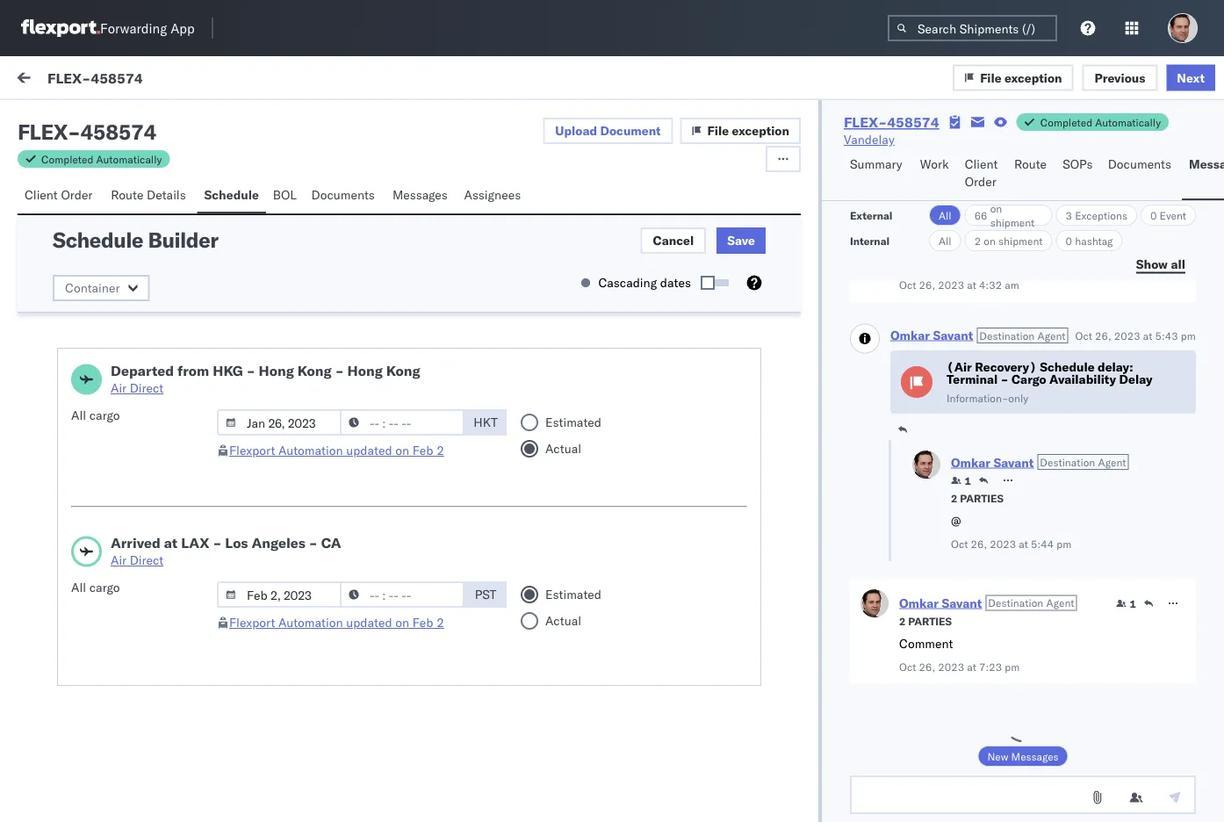 Task type: locate. For each thing, give the bounding box(es) containing it.
2 vertical spatial schedule
[[1040, 359, 1095, 375]]

0 horizontal spatial documents
[[311, 187, 375, 202]]

actual for arrived at lax - los angeles - ca
[[545, 613, 581, 628]]

2023, left 5:45
[[465, 670, 499, 685]]

1 flexport from the top
[[229, 443, 275, 458]]

we
[[53, 668, 70, 684]]

1 horizontal spatial exception
[[1005, 70, 1062, 85]]

this down you
[[134, 686, 157, 701]]

0 vertical spatial direct
[[130, 380, 164, 396]]

omkar savant destination agent for comment
[[899, 595, 1075, 610]]

parties
[[960, 491, 1004, 505], [908, 614, 952, 628]]

1 vertical spatial updated
[[346, 615, 392, 630]]

destination up recovery)
[[980, 329, 1035, 342]]

agent up (air recovery) schedule delay: terminal - cargo availability delay information-only
[[1038, 329, 1066, 342]]

automation
[[278, 443, 343, 458], [278, 615, 343, 630]]

waka!
[[237, 379, 272, 394]]

0 horizontal spatial messages
[[392, 187, 448, 202]]

1 vertical spatial parties
[[908, 614, 952, 628]]

omkar savant for your
[[85, 348, 163, 364]]

flexport
[[229, 443, 275, 458], [229, 615, 275, 630]]

savant up test.
[[125, 190, 163, 206]]

direct down arrived
[[130, 552, 164, 568]]

1 air from the top
[[111, 380, 127, 396]]

schedule for schedule builder
[[53, 227, 143, 253]]

2023 left 5:44
[[990, 537, 1016, 550]]

(0) inside "button"
[[77, 112, 100, 127]]

2 air direct link from the top
[[111, 552, 341, 569]]

previous button
[[1082, 64, 1158, 91]]

route for route details
[[111, 187, 144, 202]]

2 all button from the top
[[929, 230, 961, 251]]

pm inside @ oct 26, 2023 at 5:44 pm
[[1057, 537, 1072, 550]]

your left morale!
[[305, 299, 329, 315]]

sops
[[1063, 156, 1093, 172]]

0 horizontal spatial work
[[50, 68, 96, 92]]

resize handle column header for related work item/shipment
[[1193, 147, 1214, 822]]

flex- up information-
[[954, 362, 991, 378]]

1 vertical spatial omkar savant destination agent
[[951, 454, 1126, 470]]

26,
[[443, 204, 462, 220], [919, 278, 936, 292], [443, 283, 462, 299], [1095, 329, 1112, 342], [443, 362, 462, 378], [443, 450, 462, 465], [971, 537, 987, 550], [919, 660, 936, 673], [443, 670, 462, 685]]

1 exception: from the top
[[56, 458, 118, 473]]

warehouse
[[121, 554, 187, 570]]

recovery)
[[975, 359, 1037, 375]]

2 horizontal spatial your
[[305, 299, 329, 315]]

2 edt from the top
[[554, 283, 577, 299]]

with
[[185, 589, 209, 605]]

external inside "button"
[[28, 112, 74, 127]]

2 vertical spatial omkar savant destination agent
[[899, 595, 1075, 610]]

1 vertical spatial work
[[994, 152, 1017, 166]]

2 automation from the top
[[278, 615, 343, 630]]

0 vertical spatial exception:
[[56, 458, 118, 473]]

we are notifying you that your shipment, k & k, devan has been delayed. this often occurs when unloading cargo takes
[[53, 668, 389, 701]]

app
[[171, 20, 195, 36]]

at inside comment oct 26, 2023 at 7:23 pm
[[967, 660, 977, 673]]

2 flexport from the top
[[229, 615, 275, 630]]

message inside button
[[204, 112, 255, 127]]

2 vertical spatial agent
[[1046, 596, 1075, 609]]

2 -- : -- -- text field from the top
[[340, 581, 465, 608]]

work inside button
[[920, 156, 949, 172]]

3 omkar savant from the top
[[85, 348, 163, 364]]

2 up the comment
[[899, 614, 906, 628]]

updated for hong
[[346, 443, 392, 458]]

schedule
[[204, 187, 259, 202], [53, 227, 143, 253], [1040, 359, 1095, 375]]

1 vertical spatial flexport
[[229, 615, 275, 630]]

save button
[[717, 227, 766, 254]]

-- : -- -- text field
[[340, 409, 465, 436], [340, 581, 465, 608]]

26, down the comment
[[919, 660, 936, 673]]

0 vertical spatial route
[[1014, 156, 1047, 172]]

0 vertical spatial 2 parties button
[[951, 490, 1004, 505]]

0 vertical spatial flexport
[[229, 443, 275, 458]]

0 vertical spatial agent
[[1038, 329, 1066, 342]]

1 feb from the top
[[413, 443, 433, 458]]

all cargo for arrived
[[71, 580, 120, 595]]

cargo right is
[[89, 580, 120, 595]]

file exception up category
[[708, 123, 790, 138]]

client order for the leftmost client order button
[[25, 187, 93, 202]]

1 vertical spatial shipment
[[999, 234, 1043, 247]]

assignees
[[464, 187, 521, 202]]

air direct link up 'this'
[[111, 552, 341, 569]]

automatically up route details
[[96, 152, 162, 166]]

message down 'flex - 458574'
[[54, 152, 97, 166]]

k
[[281, 668, 290, 684]]

edt right 6:30
[[554, 362, 577, 378]]

2 parties up the comment
[[899, 614, 952, 628]]

7:22
[[502, 204, 529, 220]]

filing
[[80, 299, 107, 315]]

sops button
[[1056, 148, 1101, 200]]

2 feb from the top
[[413, 615, 433, 630]]

2 pm from the top
[[532, 283, 551, 299]]

1 vertical spatial am
[[60, 299, 76, 315]]

0 horizontal spatial route
[[111, 187, 144, 202]]

client
[[965, 156, 998, 172], [25, 187, 58, 202]]

1 vertical spatial internal
[[850, 234, 890, 247]]

import
[[130, 72, 167, 87]]

hashtag
[[1075, 234, 1113, 247]]

0 vertical spatial 2 parties
[[951, 491, 1004, 505]]

1 pm from the top
[[532, 204, 551, 220]]

0 vertical spatial all cargo
[[71, 408, 120, 423]]

exception: up is
[[56, 554, 118, 570]]

internal for internal
[[850, 234, 890, 247]]

documents button right bol
[[304, 179, 385, 213]]

notifying
[[94, 668, 143, 684]]

savant up comment oct 26, 2023 at 7:23 pm
[[942, 595, 982, 610]]

oct left 6:30
[[420, 362, 440, 378]]

5 pm from the top
[[532, 670, 551, 685]]

all
[[939, 209, 952, 222], [939, 234, 952, 247], [71, 408, 86, 423], [71, 580, 86, 595]]

parties up the comment
[[908, 614, 952, 628]]

(0) for internal (0)
[[164, 112, 187, 127]]

1 horizontal spatial pm
[[1057, 537, 1072, 550]]

-
[[68, 119, 80, 145], [687, 204, 695, 220], [687, 283, 695, 299], [246, 362, 255, 379], [335, 362, 344, 379], [687, 362, 695, 378], [1001, 372, 1009, 387], [213, 534, 222, 552], [309, 534, 318, 552], [687, 670, 695, 685]]

0 vertical spatial actual
[[545, 441, 581, 456]]

schedule inside button
[[204, 187, 259, 202]]

resize handle column header for category
[[925, 147, 946, 822]]

26, for oct 26, 2023, 6:30 pm edt
[[443, 362, 462, 378]]

0 horizontal spatial a
[[92, 589, 99, 605]]

(0) for external (0)
[[77, 112, 100, 127]]

external for external
[[850, 209, 893, 222]]

file up category
[[708, 123, 729, 138]]

file exception button
[[953, 64, 1074, 91], [953, 64, 1074, 91], [680, 118, 801, 144], [680, 118, 801, 144]]

0 horizontal spatial exception
[[732, 123, 790, 138]]

1 vertical spatial messages
[[1011, 750, 1059, 763]]

edt for oct 26, 2023, 5:46 pm edt
[[554, 450, 577, 465]]

4 pm from the top
[[532, 450, 551, 465]]

client order
[[965, 156, 998, 189], [25, 187, 93, 202]]

flexport. image
[[21, 19, 100, 37]]

2 horizontal spatial schedule
[[1040, 359, 1095, 375]]

1 vertical spatial destination
[[1040, 455, 1095, 469]]

edt for oct 26, 2023, 6:30 pm edt
[[554, 362, 577, 378]]

flex- right the my
[[47, 69, 91, 86]]

hong
[[259, 362, 294, 379], [347, 362, 383, 379]]

1 all button from the top
[[929, 205, 961, 226]]

2 parties up @
[[951, 491, 1004, 505]]

exception: for exception: warehouse devan
[[56, 554, 118, 570]]

customs
[[179, 458, 231, 473]]

is
[[80, 589, 89, 605]]

delay
[[1119, 372, 1153, 387]]

savant
[[125, 190, 163, 206], [125, 269, 163, 285], [933, 327, 973, 343], [125, 348, 163, 364], [994, 454, 1034, 470], [125, 524, 163, 539], [942, 595, 982, 610]]

all button up oct 26, 2023 at 4:32 am
[[929, 230, 961, 251]]

client order up latent
[[25, 187, 93, 202]]

26, for oct 26, 2023 at 5:43 pm
[[1095, 329, 1112, 342]]

messages inside new messages button
[[1011, 750, 1059, 763]]

flex- 458574 for oct 26, 2023, 7:22 pm edt
[[954, 204, 1037, 220]]

external
[[28, 112, 74, 127], [850, 209, 893, 222]]

5 2023, from the top
[[465, 670, 499, 685]]

takes
[[359, 686, 389, 701]]

26, for oct 26, 2023, 7:22 pm edt
[[443, 204, 462, 220]]

work button
[[913, 148, 958, 200]]

26, for oct 26, 2023 at 4:32 am
[[919, 278, 936, 292]]

1 actual from the top
[[545, 441, 581, 456]]

1 vertical spatial exception:
[[56, 554, 118, 570]]

2 kong from the left
[[386, 362, 421, 379]]

0 horizontal spatial client order button
[[18, 179, 104, 213]]

2023, left 5:46
[[465, 450, 499, 465]]

3 edt from the top
[[554, 362, 577, 378]]

route for route
[[1014, 156, 1047, 172]]

1 estimated from the top
[[545, 415, 602, 430]]

0 vertical spatial shipment
[[990, 216, 1035, 229]]

4 resize handle column header from the left
[[1193, 147, 1214, 822]]

oct 26, 2023 at 4:32 am
[[899, 278, 1019, 292]]

-- : -- -- text field left pst
[[340, 581, 465, 608]]

1 horizontal spatial parties
[[960, 491, 1004, 505]]

1 air direct link from the top
[[111, 379, 421, 397]]

0 vertical spatial 1
[[965, 474, 971, 487]]

all cargo down whatever
[[71, 408, 120, 423]]

order for client order button to the right
[[965, 174, 997, 189]]

am
[[1005, 278, 1019, 292], [60, 299, 76, 315]]

resize handle column header for message
[[391, 147, 412, 822]]

1 kong from the left
[[298, 362, 332, 379]]

2 parties for comment
[[899, 614, 952, 628]]

oct for oct 26, 2023 at 4:32 am
[[899, 278, 916, 292]]

oct for oct 26, 2023 at 5:43 pm
[[1075, 329, 1093, 342]]

1 horizontal spatial client
[[965, 156, 998, 172]]

0 horizontal spatial am
[[60, 299, 76, 315]]

-- : -- -- text field for arrived at lax - los angeles - ca
[[340, 581, 465, 608]]

messa
[[1189, 156, 1224, 172]]

internal down 'import'
[[118, 112, 161, 127]]

oct 26, 2023, 5:46 pm edt
[[420, 450, 577, 465]]

flexport automation updated on feb 2 for ca
[[229, 615, 444, 630]]

schedule left bol
[[204, 187, 259, 202]]

0 vertical spatial parties
[[960, 491, 1004, 505]]

flexport automation updated on feb 2 down mmm d, yyyy text box
[[229, 443, 444, 458]]

MMM D, YYYY text field
[[217, 581, 342, 608]]

1 horizontal spatial client order
[[965, 156, 998, 189]]

1 horizontal spatial completed automatically
[[1040, 115, 1161, 129]]

omkar savant button for comment
[[899, 595, 982, 610]]

2023,
[[465, 204, 499, 220], [465, 283, 499, 299], [465, 362, 499, 378], [465, 450, 499, 465], [465, 670, 499, 685]]

26, left 6:30
[[443, 362, 462, 378]]

air direct link for los
[[111, 552, 341, 569]]

1 (0) from the left
[[77, 112, 100, 127]]

1 vertical spatial flex-458574
[[844, 113, 939, 131]]

2 vertical spatial destination
[[988, 596, 1044, 609]]

2023, for 5:45
[[465, 670, 499, 685]]

air down departed
[[111, 380, 127, 396]]

0 vertical spatial messages
[[392, 187, 448, 202]]

66 on shipment
[[975, 202, 1035, 229]]

0 horizontal spatial 1
[[965, 474, 971, 487]]

work right 'related'
[[994, 152, 1017, 166]]

2 on shipment
[[975, 234, 1043, 247]]

automatically down "previous" button
[[1095, 115, 1161, 129]]

with this contract established, we will
[[53, 589, 373, 622]]

completed down 'flex - 458574'
[[41, 152, 94, 166]]

pm for comment
[[1005, 660, 1020, 673]]

oct left 5:46
[[420, 450, 440, 465]]

flex- up the new
[[954, 670, 991, 685]]

2 flexport automation updated on feb 2 from the top
[[229, 615, 444, 630]]

omkar savant up exception: warehouse devan
[[85, 524, 163, 539]]

2023, down assignees
[[465, 204, 499, 220]]

1 2023, from the top
[[465, 204, 499, 220]]

your inside the we are notifying you that your shipment, k & k, devan has been delayed. this often occurs when unloading cargo takes
[[195, 668, 219, 684]]

2 air from the top
[[111, 552, 127, 568]]

flex- down 2 on shipment
[[954, 283, 991, 299]]

0 for 0 hashtag
[[1066, 234, 1072, 247]]

1 vertical spatial estimated
[[545, 587, 602, 602]]

0 vertical spatial flexport automation updated on feb 2 button
[[229, 443, 444, 458]]

pm right 5:43
[[1181, 329, 1196, 342]]

edt right 5:45
[[554, 670, 577, 685]]

1 horizontal spatial message
[[204, 112, 255, 127]]

0 horizontal spatial work
[[170, 72, 199, 87]]

(0)
[[77, 112, 100, 127], [164, 112, 187, 127]]

(0) inside button
[[164, 112, 187, 127]]

you
[[146, 668, 166, 684]]

0 vertical spatial estimated
[[545, 415, 602, 430]]

flex-458574 up vandelay
[[844, 113, 939, 131]]

vandelay link
[[844, 131, 895, 148]]

(0) right flex
[[77, 112, 100, 127]]

this up will
[[53, 589, 76, 605]]

internal inside button
[[118, 112, 161, 127]]

1 updated from the top
[[346, 443, 392, 458]]

2 resize handle column header from the left
[[658, 147, 679, 822]]

0 horizontal spatial client
[[25, 187, 58, 202]]

am right i
[[60, 299, 76, 315]]

cargo down floats
[[89, 408, 120, 423]]

1 flexport automation updated on feb 2 button from the top
[[229, 443, 444, 458]]

2 parties button up the comment
[[899, 613, 952, 628]]

1 -- : -- -- text field from the top
[[340, 409, 465, 436]]

1 vertical spatial cargo
[[89, 580, 120, 595]]

66
[[975, 209, 988, 222]]

dates
[[660, 275, 691, 290]]

flexport automation updated on feb 2 button down established,
[[229, 615, 444, 630]]

exception:
[[56, 458, 118, 473], [56, 554, 118, 570]]

26, for oct 26, 2023, 7:00 pm edt
[[443, 283, 462, 299]]

schedule button
[[197, 179, 266, 213]]

1 vertical spatial feb
[[413, 615, 433, 630]]

5:45
[[502, 670, 529, 685]]

cargo for arrived
[[89, 580, 120, 595]]

1 horizontal spatial file
[[980, 70, 1002, 85]]

air direct link for hong
[[111, 379, 421, 397]]

3 2023, from the top
[[465, 362, 499, 378]]

1 horizontal spatial order
[[965, 174, 997, 189]]

messaging
[[92, 220, 151, 236]]

flex- 458574 for oct 26, 2023, 5:45 pm edt
[[954, 670, 1037, 685]]

schedule left delay:
[[1040, 359, 1095, 375]]

1 resize handle column header from the left
[[391, 147, 412, 822]]

0 vertical spatial cargo
[[89, 408, 120, 423]]

oct up availability
[[1075, 329, 1093, 342]]

hkt
[[474, 415, 498, 430]]

2 vertical spatial flex- 458574
[[954, 784, 1037, 799]]

0 horizontal spatial file
[[708, 123, 729, 138]]

0 vertical spatial work
[[170, 72, 199, 87]]

0 vertical spatial flex- 458574
[[954, 204, 1037, 220]]

None checkbox
[[704, 279, 729, 286]]

file down search shipments (/) text field
[[980, 70, 1002, 85]]

2 (0) from the left
[[164, 112, 187, 127]]

2 2023, from the top
[[465, 283, 499, 299]]

2023 inside @ oct 26, 2023 at 5:44 pm
[[990, 537, 1016, 550]]

omkar savant destination agent for @
[[951, 454, 1126, 470]]

2 all cargo from the top
[[71, 580, 120, 595]]

cargo
[[1012, 372, 1047, 387]]

1 vertical spatial work
[[920, 156, 949, 172]]

automation for angeles
[[278, 615, 343, 630]]

1 horizontal spatial a
[[111, 299, 117, 315]]

2023 down the comment
[[938, 660, 964, 673]]

0 left event
[[1150, 209, 1157, 222]]

updated
[[346, 443, 392, 458], [346, 615, 392, 630]]

a right is
[[92, 589, 99, 605]]

2 omkar savant from the top
[[85, 269, 163, 285]]

1 flex- 458574 from the top
[[954, 204, 1037, 220]]

documents button
[[1101, 148, 1182, 200], [304, 179, 385, 213]]

0 vertical spatial pm
[[1181, 329, 1196, 342]]

messages left assignees
[[392, 187, 448, 202]]

this inside the we are notifying you that your shipment, k & k, devan has been delayed. this often occurs when unloading cargo takes
[[134, 686, 157, 701]]

1 direct from the top
[[130, 380, 164, 396]]

0 vertical spatial -- : -- -- text field
[[340, 409, 465, 436]]

458574
[[91, 69, 143, 86], [887, 113, 939, 131], [80, 119, 156, 145], [991, 204, 1037, 220], [991, 555, 1037, 571], [991, 670, 1037, 685], [991, 784, 1037, 799]]

work right 'import'
[[170, 72, 199, 87]]

1 vertical spatial all cargo
[[71, 580, 120, 595]]

save
[[727, 233, 755, 248]]

1 horizontal spatial automatically
[[1095, 115, 1161, 129]]

2 flex- 458574 from the top
[[954, 670, 1037, 685]]

omkar savant down schedule builder
[[85, 269, 163, 285]]

2023, left 6:30
[[465, 362, 499, 378]]

at left 7:23 in the bottom right of the page
[[967, 660, 977, 673]]

internal
[[118, 112, 161, 127], [850, 234, 890, 247]]

air direct link up mmm d, yyyy text box
[[111, 379, 421, 397]]

devan
[[319, 668, 352, 684]]

1 vertical spatial flex- 458574
[[954, 670, 1037, 685]]

pm for 7:00
[[532, 283, 551, 299]]

oct
[[420, 204, 440, 220], [899, 278, 916, 292], [420, 283, 440, 299], [1075, 329, 1093, 342], [420, 362, 440, 378], [420, 450, 440, 465], [951, 537, 968, 550], [899, 660, 916, 673], [420, 670, 440, 685]]

route inside button
[[111, 187, 144, 202]]

2 vertical spatial omkar savant button
[[899, 595, 982, 610]]

4 2023, from the top
[[465, 450, 499, 465]]

omkar savant button up the comment
[[899, 595, 982, 610]]

1 vertical spatial completed
[[41, 152, 94, 166]]

26, left 5:45
[[443, 670, 462, 685]]

1 vertical spatial 0
[[1066, 234, 1072, 247]]

1 vertical spatial agent
[[1098, 455, 1126, 469]]

26, for oct 26, 2023, 5:46 pm edt
[[443, 450, 462, 465]]

1 vertical spatial omkar savant button
[[951, 454, 1034, 470]]

all button for 66
[[929, 205, 961, 226]]

pm right 6:30
[[532, 362, 551, 378]]

oct for oct 26, 2023, 5:45 pm edt
[[420, 670, 440, 685]]

this is a great
[[53, 589, 130, 605]]

0 horizontal spatial 1 button
[[951, 473, 971, 487]]

1 horizontal spatial messages
[[1011, 750, 1059, 763]]

2 exception: from the top
[[56, 554, 118, 570]]

2 parties button for comment
[[899, 613, 952, 628]]

1 vertical spatial 2 parties
[[899, 614, 952, 628]]

flex-
[[47, 69, 91, 86], [844, 113, 887, 131], [954, 204, 991, 220], [954, 283, 991, 299], [954, 362, 991, 378], [954, 450, 991, 465], [954, 670, 991, 685], [954, 784, 991, 799]]

1 horizontal spatial am
[[1005, 278, 1019, 292]]

1 edt from the top
[[554, 204, 577, 220]]

1 horizontal spatial kong
[[386, 362, 421, 379]]

2 actual from the top
[[545, 613, 581, 628]]

edt for oct 26, 2023, 7:00 pm edt
[[554, 283, 577, 299]]

1 vertical spatial flexport automation updated on feb 2 button
[[229, 615, 444, 630]]

parties up @
[[960, 491, 1004, 505]]

4 edt from the top
[[554, 450, 577, 465]]

3 resize handle column header from the left
[[925, 147, 946, 822]]

actual right 5:46
[[545, 441, 581, 456]]

work for related
[[994, 152, 1017, 166]]

pm right 7:22
[[532, 204, 551, 220]]

test.
[[154, 220, 179, 236]]

agent for comment
[[1046, 596, 1075, 609]]

show
[[1136, 256, 1168, 271]]

7:00
[[502, 283, 529, 299]]

flex- 1854269
[[954, 283, 1044, 299]]

route inside "button"
[[1014, 156, 1047, 172]]

external down summary 'button'
[[850, 209, 893, 222]]

0 vertical spatial internal
[[118, 112, 161, 127]]

1 vertical spatial 1
[[1130, 597, 1136, 610]]

2 flexport automation updated on feb 2 button from the top
[[229, 615, 444, 630]]

i
[[53, 299, 56, 315]]

edt for oct 26, 2023, 7:22 pm edt
[[554, 204, 577, 220]]

4 omkar savant from the top
[[85, 524, 163, 539]]

pm inside comment oct 26, 2023 at 7:23 pm
[[1005, 660, 1020, 673]]

-- : -- -- text field left hkt
[[340, 409, 465, 436]]

2 updated from the top
[[346, 615, 392, 630]]

shipment down 66 on shipment
[[999, 234, 1043, 247]]

feb for arrived at lax - los angeles - ca
[[413, 615, 433, 630]]

1 horizontal spatial 1 button
[[1116, 596, 1136, 610]]

0 vertical spatial air direct link
[[111, 379, 421, 397]]

1 horizontal spatial your
[[195, 668, 219, 684]]

direct
[[130, 380, 164, 396], [130, 552, 164, 568]]

schedule up container
[[53, 227, 143, 253]]

documents up 0 event
[[1108, 156, 1172, 172]]

2023, for 6:30
[[465, 362, 499, 378]]

1 vertical spatial schedule
[[53, 227, 143, 253]]

2023, for 5:46
[[465, 450, 499, 465]]

flexport for los
[[229, 615, 275, 630]]

flex- 458574 up the new
[[954, 670, 1037, 685]]

flex- 458574
[[954, 204, 1037, 220], [954, 670, 1037, 685], [954, 784, 1037, 799]]

shipment inside 66 on shipment
[[990, 216, 1035, 229]]

flexport down contract
[[229, 615, 275, 630]]

all button left 66
[[929, 205, 961, 226]]

0 left hashtag
[[1066, 234, 1072, 247]]

automatically
[[1095, 115, 1161, 129], [96, 152, 162, 166]]

26, left 7:00
[[443, 283, 462, 299]]

3 pm from the top
[[532, 362, 551, 378]]

1 omkar savant from the top
[[85, 190, 163, 206]]

1 horizontal spatial external
[[850, 209, 893, 222]]

work
[[170, 72, 199, 87], [920, 156, 949, 172]]

oct 26, 2023, 7:00 pm edt
[[420, 283, 577, 299]]

omkar savant destination agent up comment oct 26, 2023 at 7:23 pm
[[899, 595, 1075, 610]]

0 vertical spatial 0
[[1150, 209, 1157, 222]]

1 horizontal spatial completed
[[1040, 115, 1093, 129]]

will
[[53, 607, 72, 622]]

2023, left 7:00
[[465, 283, 499, 299]]

order down 'related'
[[965, 174, 997, 189]]

omkar savant destination agent down only
[[951, 454, 1126, 470]]

agent for @
[[1098, 455, 1126, 469]]

2 direct from the top
[[130, 552, 164, 568]]

oct for oct 26, 2023, 5:46 pm edt
[[420, 450, 440, 465]]

file exception down search shipments (/) text field
[[980, 70, 1062, 85]]

omkar savant button up (air
[[891, 327, 973, 343]]

order up latent
[[61, 187, 93, 202]]

document
[[600, 123, 661, 138]]

message for message
[[54, 152, 97, 166]]

show all button
[[1126, 251, 1196, 278]]

work left 'related'
[[920, 156, 949, 172]]

details
[[147, 187, 186, 202]]

None text field
[[850, 775, 1196, 814]]

0 vertical spatial message
[[204, 112, 255, 127]]

my work
[[18, 68, 96, 92]]

0 horizontal spatial your
[[143, 379, 167, 394]]

2 estimated from the top
[[545, 587, 602, 602]]

destination
[[980, 329, 1035, 342], [1040, 455, 1095, 469], [988, 596, 1044, 609]]

1 flexport automation updated on feb 2 from the top
[[229, 443, 444, 458]]

1 automation from the top
[[278, 443, 343, 458]]

1 vertical spatial file
[[708, 123, 729, 138]]

1 vertical spatial external
[[850, 209, 893, 222]]

5 edt from the top
[[554, 670, 577, 685]]

1 vertical spatial all button
[[929, 230, 961, 251]]

resize handle column header
[[391, 147, 412, 822], [658, 147, 679, 822], [925, 147, 946, 822], [1193, 147, 1214, 822]]

1 all cargo from the top
[[71, 408, 120, 423]]

pm right 7:00
[[532, 283, 551, 299]]

2 parties button for @
[[951, 490, 1004, 505]]

comment oct 26, 2023 at 7:23 pm
[[899, 636, 1020, 673]]



Task type: describe. For each thing, give the bounding box(es) containing it.
all up will
[[71, 580, 86, 595]]

waka
[[203, 379, 234, 394]]

all down whatever
[[71, 408, 86, 423]]

omkar savant for test.
[[85, 190, 163, 206]]

2 hong from the left
[[347, 362, 383, 379]]

latent
[[53, 220, 88, 236]]

pm for @
[[1057, 537, 1072, 550]]

flexport automation updated on feb 2 button for ca
[[229, 615, 444, 630]]

bol
[[273, 187, 297, 202]]

0 vertical spatial file
[[980, 70, 1002, 85]]

bol button
[[266, 179, 304, 213]]

omkar up exception: warehouse devan
[[85, 524, 122, 539]]

client for client order button to the right
[[965, 156, 998, 172]]

actual for departed from hkg - hong kong - hong kong
[[545, 441, 581, 456]]

angeles
[[252, 534, 306, 552]]

1 hong from the left
[[259, 362, 294, 379]]

message for message list
[[204, 112, 255, 127]]

savant down only
[[994, 454, 1034, 470]]

shipment,
[[222, 668, 278, 684]]

all up oct 26, 2023 at 4:32 am
[[939, 234, 952, 247]]

order for the leftmost client order button
[[61, 187, 93, 202]]

forwarding
[[100, 20, 167, 36]]

exceptions
[[1075, 209, 1128, 222]]

feb for departed from hkg - hong kong - hong kong
[[413, 443, 433, 458]]

omkar up floats
[[85, 348, 122, 364]]

1 horizontal spatial documents button
[[1101, 148, 1182, 200]]

route button
[[1007, 148, 1056, 200]]

direct inside departed from hkg - hong kong - hong kong air direct
[[130, 380, 164, 396]]

0 event
[[1150, 209, 1187, 222]]

omkar savant button for @
[[951, 454, 1034, 470]]

from
[[177, 362, 209, 379]]

MMM D, YYYY text field
[[217, 409, 342, 436]]

oct 26, 2023, 5:45 pm edt
[[420, 670, 577, 685]]

i am filing a commendation report to improve your morale!
[[53, 299, 375, 315]]

oct inside @ oct 26, 2023 at 5:44 pm
[[951, 537, 968, 550]]

are
[[73, 668, 91, 684]]

estimated for arrived at lax - los angeles - ca
[[545, 587, 602, 602]]

work for my
[[50, 68, 96, 92]]

oct 26, 2023, 7:22 pm edt
[[420, 204, 577, 220]]

2 parties for @
[[951, 491, 1004, 505]]

omkar down oct 26, 2023 at 4:32 am
[[891, 327, 930, 343]]

messages inside messages 'button'
[[392, 187, 448, 202]]

terminal
[[947, 372, 998, 387]]

schedule inside (air recovery) schedule delay: terminal - cargo availability delay information-only
[[1040, 359, 1095, 375]]

omkar left 2271801
[[951, 454, 991, 470]]

pm for 6:30
[[532, 362, 551, 378]]

0 horizontal spatial flex-458574
[[47, 69, 143, 86]]

great
[[102, 589, 130, 605]]

lax
[[181, 534, 209, 552]]

0 vertical spatial completed automatically
[[1040, 115, 1161, 129]]

list
[[259, 112, 280, 127]]

2023, for 7:22
[[465, 204, 499, 220]]

0 hashtag
[[1066, 234, 1113, 247]]

import work
[[130, 72, 199, 87]]

availability
[[1050, 372, 1116, 387]]

oct for oct 26, 2023, 7:22 pm edt
[[420, 204, 440, 220]]

at inside arrived at lax - los angeles - ca air direct
[[164, 534, 178, 552]]

2 up @
[[951, 491, 958, 505]]

floats
[[108, 379, 140, 394]]

@ oct 26, 2023 at 5:44 pm
[[951, 513, 1072, 550]]

0 horizontal spatial automatically
[[96, 152, 162, 166]]

7:23
[[979, 660, 1002, 673]]

category
[[688, 152, 731, 166]]

vandelay
[[844, 132, 895, 147]]

devan
[[190, 554, 227, 570]]

previous
[[1095, 70, 1146, 85]]

savant up exception: warehouse devan
[[125, 524, 163, 539]]

Search Shipments (/) text field
[[888, 15, 1057, 41]]

savant up whatever floats your boat! waka waka!
[[125, 348, 163, 364]]

internal for internal (0)
[[118, 112, 161, 127]]

automation for kong
[[278, 443, 343, 458]]

new messages button
[[978, 746, 1068, 767]]

all left 66
[[939, 209, 952, 222]]

external (0) button
[[21, 104, 111, 138]]

1 horizontal spatial documents
[[1108, 156, 1172, 172]]

1 button for comment
[[1116, 596, 1136, 610]]

flex- down the new
[[954, 784, 991, 799]]

cancel button
[[641, 227, 706, 254]]

0 vertical spatial this
[[53, 589, 76, 605]]

1 for @
[[965, 474, 971, 487]]

departed from hkg - hong kong - hong kong air direct
[[111, 362, 421, 396]]

-- : -- -- text field for departed from hkg - hong kong - hong kong
[[340, 409, 465, 436]]

hkg
[[213, 362, 243, 379]]

pm for 7:22
[[532, 204, 551, 220]]

whatever
[[53, 379, 105, 394]]

flex- up 2 on shipment
[[954, 204, 991, 220]]

all button for 2
[[929, 230, 961, 251]]

report
[[207, 299, 240, 315]]

0 vertical spatial a
[[111, 299, 117, 315]]

2 left 5:46
[[437, 443, 444, 458]]

edt for oct 26, 2023, 5:45 pm edt
[[554, 670, 577, 685]]

boat!
[[171, 379, 199, 394]]

omkar savant for filing
[[85, 269, 163, 285]]

6:30
[[502, 362, 529, 378]]

air inside arrived at lax - los angeles - ca air direct
[[111, 552, 127, 568]]

all cargo for departed
[[71, 408, 120, 423]]

pm for 5:45
[[532, 670, 551, 685]]

2023 left '4:32'
[[938, 278, 964, 292]]

air inside departed from hkg - hong kong - hong kong air direct
[[111, 380, 127, 396]]

1 for comment
[[1130, 597, 1136, 610]]

- inside (air recovery) schedule delay: terminal - cargo availability delay information-only
[[1001, 372, 1009, 387]]

at left '4:32'
[[967, 278, 977, 292]]

hold
[[234, 458, 262, 473]]

schedule for schedule
[[204, 187, 259, 202]]

omkar up the comment
[[899, 595, 939, 610]]

1 vertical spatial your
[[143, 379, 167, 394]]

delay:
[[1098, 359, 1133, 375]]

external for external (0)
[[28, 112, 74, 127]]

client for the leftmost client order button
[[25, 187, 58, 202]]

26, for oct 26, 2023, 5:45 pm edt
[[443, 670, 462, 685]]

exception: warehouse devan
[[56, 554, 227, 570]]

0 vertical spatial am
[[1005, 278, 1019, 292]]

0 horizontal spatial documents button
[[304, 179, 385, 213]]

on inside 66 on shipment
[[990, 202, 1002, 215]]

3 exceptions
[[1066, 209, 1128, 222]]

event
[[1160, 209, 1187, 222]]

parties for @
[[960, 491, 1004, 505]]

direct inside arrived at lax - los angeles - ca air direct
[[130, 552, 164, 568]]

2271801
[[991, 450, 1044, 465]]

ca
[[321, 534, 341, 552]]

related
[[955, 152, 992, 166]]

this
[[212, 589, 233, 605]]

2 down 66
[[975, 234, 981, 247]]

1 vertical spatial documents
[[311, 187, 375, 202]]

messages button
[[385, 179, 457, 213]]

client order for client order button to the right
[[965, 156, 998, 189]]

1 button for @
[[951, 473, 971, 487]]

oct 26, 2023 at 5:43 pm
[[1075, 329, 1196, 342]]

0 vertical spatial omkar savant button
[[891, 327, 973, 343]]

has
[[355, 668, 375, 684]]

flexport for hong
[[229, 443, 275, 458]]

oct inside comment oct 26, 2023 at 7:23 pm
[[899, 660, 916, 673]]

1 vertical spatial a
[[92, 589, 99, 605]]

shipment for 2 on shipment
[[999, 234, 1043, 247]]

at inside @ oct 26, 2023 at 5:44 pm
[[1019, 537, 1028, 550]]

exception: for exception:
[[56, 458, 118, 473]]

1366815
[[991, 362, 1044, 378]]

morale!
[[333, 299, 375, 315]]

next button
[[1167, 64, 1216, 91]]

commendation
[[120, 299, 203, 315]]

show all
[[1136, 256, 1186, 271]]

forwarding app
[[100, 20, 195, 36]]

&
[[293, 668, 301, 684]]

arrived
[[111, 534, 161, 552]]

updated for ca
[[346, 615, 392, 630]]

only
[[1009, 391, 1029, 404]]

container
[[65, 280, 120, 296]]

5:44
[[1031, 537, 1054, 550]]

1 horizontal spatial client order button
[[958, 148, 1007, 200]]

estimated for departed from hkg - hong kong - hong kong
[[545, 415, 602, 430]]

assignees button
[[457, 179, 531, 213]]

at left 5:43
[[1143, 329, 1153, 342]]

savant up (air
[[933, 327, 973, 343]]

0 for 0 event
[[1150, 209, 1157, 222]]

omkar up latent messaging test.
[[85, 190, 122, 206]]

3 flex- 458574 from the top
[[954, 784, 1037, 799]]

savant up commendation
[[125, 269, 163, 285]]

0 vertical spatial omkar savant destination agent
[[891, 327, 1066, 343]]

omkar up filing
[[85, 269, 122, 285]]

1 vertical spatial completed automatically
[[41, 152, 162, 166]]

new
[[987, 750, 1009, 763]]

2023 up delay:
[[1114, 329, 1140, 342]]

new messages
[[987, 750, 1059, 763]]

destination for comment
[[988, 596, 1044, 609]]

@
[[951, 513, 961, 528]]

parties for comment
[[908, 614, 952, 628]]

0 vertical spatial automatically
[[1095, 115, 1161, 129]]

26, inside @ oct 26, 2023 at 5:44 pm
[[971, 537, 987, 550]]

0 vertical spatial completed
[[1040, 115, 1093, 129]]

2023 inside comment oct 26, 2023 at 7:23 pm
[[938, 660, 964, 673]]

flexport automation updated on feb 2 for hong
[[229, 443, 444, 458]]

cargo inside the we are notifying you that your shipment, k & k, devan has been delayed. this often occurs when unloading cargo takes
[[325, 686, 356, 701]]

upload
[[555, 123, 597, 138]]

(air
[[947, 359, 972, 375]]

oct for oct 26, 2023, 6:30 pm edt
[[420, 362, 440, 378]]

flex- down information-
[[954, 450, 991, 465]]

oct for oct 26, 2023, 7:00 pm edt
[[420, 283, 440, 299]]

upload document
[[555, 123, 661, 138]]

los
[[225, 534, 248, 552]]

container button
[[53, 275, 150, 301]]

1 vertical spatial exception
[[732, 123, 790, 138]]

shipment for 66 on shipment
[[990, 216, 1035, 229]]

0 vertical spatial exception
[[1005, 70, 1062, 85]]

2 horizontal spatial pm
[[1181, 329, 1196, 342]]

pm for 5:46
[[532, 450, 551, 465]]

0 vertical spatial your
[[305, 299, 329, 315]]

1 horizontal spatial file exception
[[980, 70, 1062, 85]]

26, inside comment oct 26, 2023 at 7:23 pm
[[919, 660, 936, 673]]

summary button
[[843, 148, 913, 200]]

0 horizontal spatial file exception
[[708, 123, 790, 138]]

2 up oct 26, 2023, 5:45 pm edt
[[437, 615, 444, 630]]

route details button
[[104, 179, 197, 213]]

occurs
[[193, 686, 231, 701]]

flexport automation updated on feb 2 button for hong
[[229, 443, 444, 458]]

whatever floats your boat! waka waka!
[[53, 379, 272, 394]]

delayed.
[[83, 686, 131, 701]]

0 vertical spatial destination
[[980, 329, 1035, 342]]

pst
[[475, 587, 496, 602]]

cascading dates
[[598, 275, 691, 290]]

cargo for departed
[[89, 408, 120, 423]]

2023, for 7:00
[[465, 283, 499, 299]]

flex- up vandelay
[[844, 113, 887, 131]]

1 horizontal spatial flex-458574
[[844, 113, 939, 131]]

forwarding app link
[[21, 19, 195, 37]]



Task type: vqa. For each thing, say whether or not it's contained in the screenshot.
edt related to Oct 26, 2023, 7:00 PM EDT
yes



